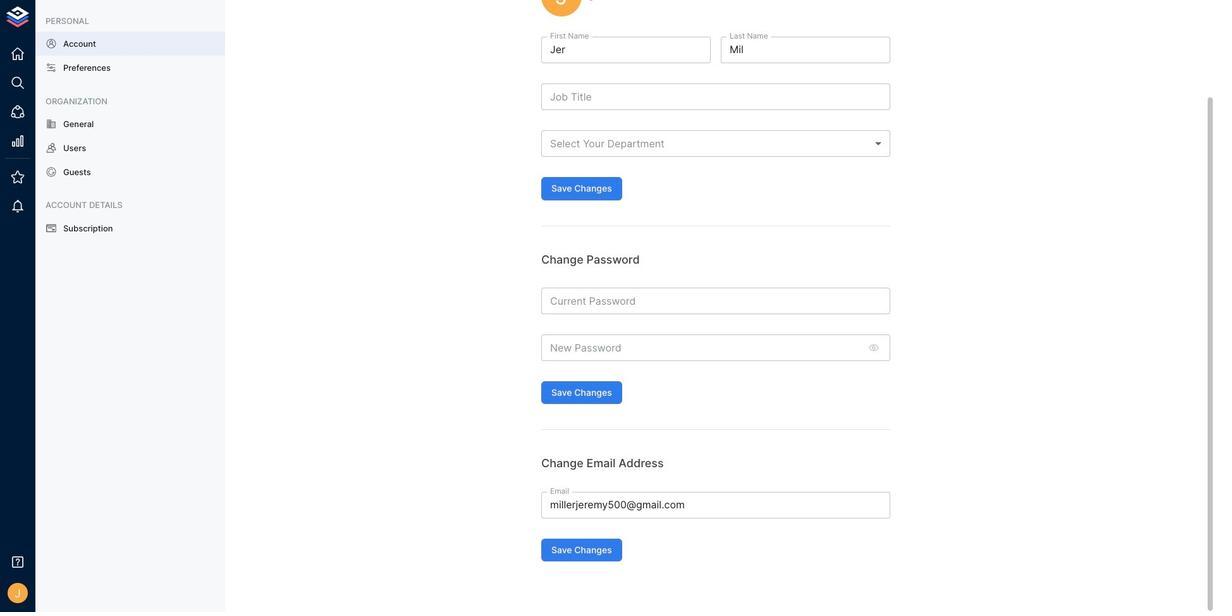 Task type: vqa. For each thing, say whether or not it's contained in the screenshot.
you@example.com text box
yes



Task type: locate. For each thing, give the bounding box(es) containing it.
1 vertical spatial password password field
[[542, 335, 862, 361]]

1 password password field from the top
[[542, 288, 891, 314]]

John text field
[[542, 37, 711, 63]]

0 vertical spatial password password field
[[542, 288, 891, 314]]

None field
[[542, 130, 891, 157]]

you@example.com text field
[[542, 492, 891, 519]]

Password password field
[[542, 288, 891, 314], [542, 335, 862, 361]]



Task type: describe. For each thing, give the bounding box(es) containing it.
Doe text field
[[721, 37, 891, 63]]

2 password password field from the top
[[542, 335, 862, 361]]

CEO text field
[[542, 84, 891, 110]]



